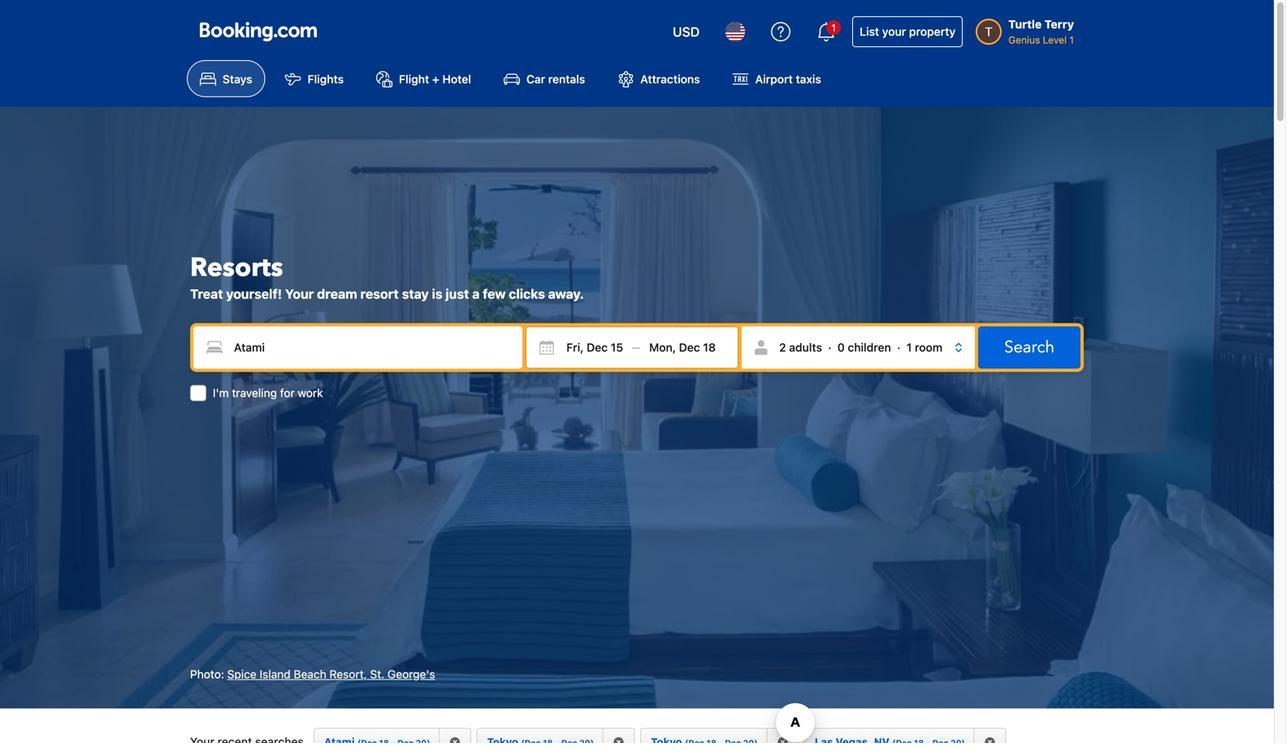 Task type: locate. For each thing, give the bounding box(es) containing it.
dec
[[587, 340, 608, 354], [679, 340, 701, 354]]

flights link
[[272, 60, 357, 97]]

svg image
[[650, 339, 666, 356]]

attractions
[[641, 72, 700, 86]]

dec left '18'
[[679, 340, 701, 354]]

your
[[285, 286, 314, 301]]

0 vertical spatial 1
[[832, 22, 837, 33]]

island
[[260, 667, 291, 681]]

rentals
[[549, 72, 586, 86]]

none search field containing search
[[190, 323, 1085, 401]]

flight + hotel
[[399, 72, 471, 86]]

airport taxis
[[756, 72, 822, 86]]

dec for 15
[[587, 340, 608, 354]]

list
[[860, 25, 880, 38]]

just
[[446, 286, 469, 301]]

svg image
[[539, 339, 555, 356]]

Type your destination search field
[[193, 326, 523, 369]]

st.
[[370, 667, 385, 681]]

level
[[1044, 34, 1067, 46]]

property
[[910, 25, 956, 38]]

turtle
[[1009, 17, 1042, 31]]

yourself!
[[226, 286, 282, 301]]

list your property
[[860, 25, 956, 38]]

1 right "level"
[[1070, 34, 1075, 46]]

18
[[704, 340, 716, 354]]

1 left list
[[832, 22, 837, 33]]

attractions link
[[605, 60, 713, 97]]

resort
[[361, 286, 399, 301]]

1 vertical spatial 1
[[1070, 34, 1075, 46]]

mon,
[[650, 340, 676, 354]]

fri, dec 15
[[567, 340, 624, 354]]

your
[[883, 25, 907, 38]]

las vegas,&nbsp;nv
 - remove this item from your recent searches image
[[985, 737, 996, 743]]

2 adults · 0 children · 1 room
[[780, 340, 943, 354]]

photo: spice island beach resort, st. george's
[[190, 667, 435, 681]]

15
[[611, 340, 624, 354]]

1
[[832, 22, 837, 33], [1070, 34, 1075, 46], [907, 340, 912, 354]]

george's
[[388, 667, 435, 681]]

list your property link
[[853, 16, 964, 47]]

None search field
[[190, 323, 1085, 401]]

0 horizontal spatial dec
[[587, 340, 608, 354]]

1 dec from the left
[[587, 340, 608, 354]]

is
[[432, 286, 443, 301]]

1 button
[[807, 12, 846, 51]]

1 tokyo
 - remove this item from your recent searches image from the left
[[614, 737, 625, 743]]

airport
[[756, 72, 793, 86]]

dec left 15 on the top left of page
[[587, 340, 608, 354]]

car rentals
[[527, 72, 586, 86]]

tokyo
 - remove this item from your recent searches image
[[614, 737, 625, 743], [777, 737, 789, 743]]

2 dec from the left
[[679, 340, 701, 354]]

·
[[829, 340, 832, 354], [898, 340, 901, 354]]

atami
 - remove this item from your recent searches image
[[450, 737, 461, 743]]

resorts
[[190, 250, 283, 285]]

0 horizontal spatial tokyo
 - remove this item from your recent searches image
[[614, 737, 625, 743]]

genius
[[1009, 34, 1041, 46]]

children
[[848, 340, 892, 354]]

stays
[[223, 72, 253, 86]]

1 horizontal spatial ·
[[898, 340, 901, 354]]

terry
[[1045, 17, 1075, 31]]

1 horizontal spatial 1
[[907, 340, 912, 354]]

1 horizontal spatial tokyo
 - remove this item from your recent searches image
[[777, 737, 789, 743]]

· right children
[[898, 340, 901, 354]]

1 · from the left
[[829, 340, 832, 354]]

beach
[[294, 667, 327, 681]]

1 left room
[[907, 340, 912, 354]]

spice island beach resort, st. george's link
[[227, 667, 435, 681]]

2 · from the left
[[898, 340, 901, 354]]

2 vertical spatial 1
[[907, 340, 912, 354]]

0
[[838, 340, 845, 354]]

0 horizontal spatial 1
[[832, 22, 837, 33]]

2 horizontal spatial 1
[[1070, 34, 1075, 46]]

0 horizontal spatial ·
[[829, 340, 832, 354]]

i'm
[[213, 386, 229, 399]]

1 horizontal spatial dec
[[679, 340, 701, 354]]

· left 0
[[829, 340, 832, 354]]



Task type: vqa. For each thing, say whether or not it's contained in the screenshot.
"St."
yes



Task type: describe. For each thing, give the bounding box(es) containing it.
car rentals link
[[491, 60, 599, 97]]

1 inside "turtle terry genius level 1"
[[1070, 34, 1075, 46]]

traveling
[[232, 386, 277, 399]]

turtle terry genius level 1
[[1009, 17, 1075, 46]]

resorts treat yourself! your dream resort stay is just a few clicks away.
[[190, 250, 584, 301]]

spice
[[227, 667, 257, 681]]

few
[[483, 286, 506, 301]]

search button
[[979, 326, 1081, 369]]

mon, dec 18
[[650, 340, 716, 354]]

usd
[[673, 24, 700, 39]]

away.
[[549, 286, 584, 301]]

dream
[[317, 286, 358, 301]]

stay
[[402, 286, 429, 301]]

hotel
[[443, 72, 471, 86]]

a
[[473, 286, 480, 301]]

search
[[1005, 336, 1055, 358]]

stays link
[[187, 60, 266, 97]]

booking.com online hotel reservations image
[[200, 22, 317, 41]]

2
[[780, 340, 787, 354]]

adults
[[790, 340, 823, 354]]

+
[[432, 72, 440, 86]]

photo:
[[190, 667, 224, 681]]

taxis
[[796, 72, 822, 86]]

room
[[915, 340, 943, 354]]

work
[[298, 386, 323, 399]]

treat
[[190, 286, 223, 301]]

flight
[[399, 72, 429, 86]]

clicks
[[509, 286, 545, 301]]

1 inside button
[[832, 22, 837, 33]]

for
[[280, 386, 295, 399]]

fri,
[[567, 340, 584, 354]]

usd button
[[663, 12, 710, 51]]

flight + hotel link
[[363, 60, 484, 97]]

car
[[527, 72, 546, 86]]

1 inside search box
[[907, 340, 912, 354]]

i'm traveling for work
[[213, 386, 323, 399]]

airport taxis link
[[720, 60, 835, 97]]

flights
[[308, 72, 344, 86]]

resort,
[[330, 667, 367, 681]]

dec for 18
[[679, 340, 701, 354]]

2 tokyo
 - remove this item from your recent searches image from the left
[[777, 737, 789, 743]]



